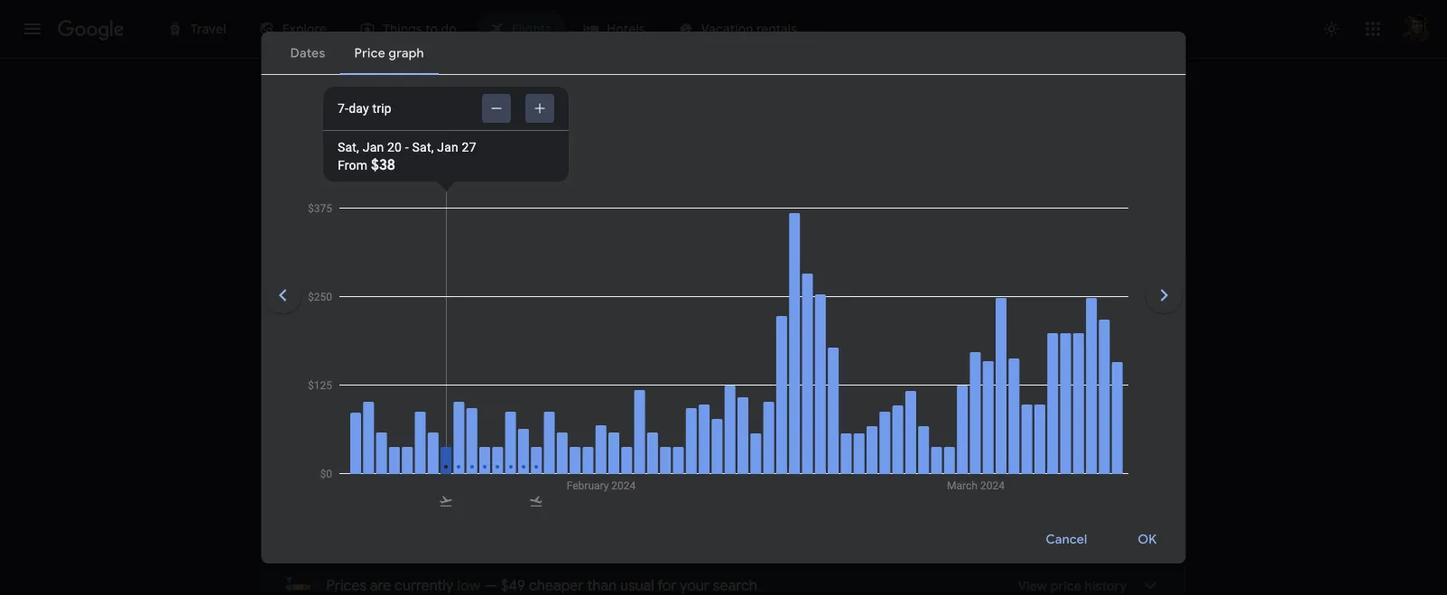 Task type: vqa. For each thing, say whether or not it's contained in the screenshot.
'FOOTER'
no



Task type: locate. For each thing, give the bounding box(es) containing it.
1 horizontal spatial jan
[[397, 141, 419, 158]]

2 round from the top
[[1064, 356, 1093, 369]]

american
[[345, 423, 394, 436]]

0 vertical spatial emissions
[[880, 287, 932, 300]]

2 hr from the top
[[625, 469, 639, 487]]

3 left 16 on the bottom
[[614, 469, 622, 487]]

0 horizontal spatial 20
[[388, 140, 402, 154]]

separate tickets booked together. this trip includes tickets from multiple airlines. missed connections may be protected by gotogate.. element
[[345, 355, 513, 368]]

best departing flights
[[261, 192, 443, 215]]

lga – mia
[[614, 288, 663, 300]]

jan left 27
[[437, 140, 459, 154]]

Arrival time: 2:09 AM on  Sunday, January 21. text field
[[422, 266, 485, 284]]

3 nonstop from the top
[[731, 401, 788, 420]]

0 vertical spatial mia
[[642, 288, 663, 300]]

20 left '-'
[[388, 140, 402, 154]]

9:30 am
[[345, 469, 400, 487]]

tickets
[[393, 355, 427, 368]]

2 vertical spatial round
[[1064, 424, 1093, 437]]

2 co from the top
[[903, 469, 925, 487]]

1 and from the left
[[379, 220, 398, 233]]

– inside 9:00 am – 12:20 pm american
[[405, 401, 414, 420]]

2 vertical spatial nonstop flight. element
[[731, 469, 788, 490]]

0 horizontal spatial jan
[[363, 140, 384, 154]]

20 inside the 'sat, jan 20 - sat, jan 27 from $38'
[[388, 140, 402, 154]]

dates
[[605, 141, 638, 158]]

$148 inside $148 round trip
[[1082, 401, 1113, 420]]

3 inside 3 hr 16 min jfk –
[[614, 469, 622, 487]]

1 vertical spatial round trip
[[1064, 356, 1113, 369]]

1 vertical spatial jfk
[[614, 491, 633, 504]]

1 vertical spatial emissions
[[888, 423, 940, 436]]

2 kg from the top
[[883, 469, 899, 487]]

1 vertical spatial min
[[660, 469, 684, 487]]

0 vertical spatial 3
[[614, 401, 622, 420]]

emissions right "+35%" on the bottom right
[[888, 423, 940, 436]]

1 horizontal spatial and
[[826, 220, 845, 233]]

3 up 3 hr 16 min jfk –
[[614, 401, 622, 420]]

– for 12:46 pm
[[403, 469, 412, 487]]

emissions
[[880, 287, 932, 300], [888, 423, 940, 436]]

20
[[388, 140, 402, 154], [642, 401, 660, 420]]

and down flights
[[379, 220, 398, 233]]

track
[[292, 141, 325, 158]]

kg for 134
[[883, 469, 899, 487]]

mia
[[642, 288, 663, 300], [641, 423, 661, 436]]

jfk inside 3 hr 16 min jfk –
[[614, 491, 633, 504]]

1 vertical spatial round
[[1064, 356, 1093, 369]]

min right 16 on the bottom
[[660, 469, 684, 487]]

kg
[[884, 401, 900, 420], [883, 469, 899, 487]]

0 vertical spatial round trip
[[1064, 289, 1113, 301]]

1 nonstop flight. element from the top
[[731, 333, 788, 354]]

cancel
[[1046, 532, 1088, 548]]

1 vertical spatial price
[[1051, 578, 1082, 595]]

all filters button
[[261, 59, 363, 88]]

and
[[379, 220, 398, 233], [826, 220, 845, 233]]

sat,
[[338, 140, 360, 154], [412, 140, 434, 154]]

times button
[[704, 59, 781, 88]]

all
[[296, 65, 311, 81]]

hr inside 3 hr 20 min jfk – mia
[[625, 401, 639, 420]]

day
[[349, 101, 369, 116]]

134
[[858, 469, 880, 487]]

kg right 134
[[883, 469, 899, 487]]

1 vertical spatial 20
[[642, 401, 660, 420]]

round up this price for this flight doesn't include overhead bin access. if you need a carry-on bag, use the bags filter to update prices. icon
[[1064, 289, 1093, 301]]

0 vertical spatial 20
[[388, 140, 402, 154]]

airports
[[981, 65, 1029, 81]]

1 co from the top
[[903, 401, 925, 420]]

0 vertical spatial hr
[[625, 401, 639, 420]]

0 vertical spatial round
[[1064, 289, 1093, 301]]

– inside 3 hr 16 min jfk –
[[633, 491, 641, 504]]

2 jfk from the top
[[614, 491, 633, 504]]

avg emissions
[[858, 287, 932, 300]]

booked
[[430, 355, 468, 368]]

hr
[[625, 401, 639, 420], [625, 469, 639, 487]]

0 horizontal spatial and
[[379, 220, 398, 233]]

1 horizontal spatial sat,
[[412, 140, 434, 154]]

sat, up from
[[338, 140, 360, 154]]

hr up 3 hr 16 min jfk –
[[625, 401, 639, 420]]

0 vertical spatial jfk
[[614, 423, 633, 436]]

price
[[351, 220, 376, 233], [1051, 578, 1082, 595]]

round trip up this price for this flight doesn't include overhead bin access. if you need a carry-on bag, use the bags filter to update prices. icon
[[1064, 289, 1113, 301]]

co inside 134 kg co 2
[[903, 469, 925, 487]]

scroll backward image
[[261, 274, 305, 317]]

stops button
[[370, 59, 446, 88]]

min
[[663, 401, 687, 420], [660, 469, 684, 487]]

min for 16
[[660, 469, 684, 487]]

Arrival time: 1:06 PM. text field
[[416, 333, 467, 352]]

20 up 16 on the bottom
[[642, 401, 660, 420]]

cancel button
[[1025, 518, 1109, 561]]

0 horizontal spatial sat,
[[338, 140, 360, 154]]

view
[[1019, 578, 1048, 595]]

kg right 148 on the bottom of the page
[[884, 401, 900, 420]]

ok
[[1138, 532, 1157, 548]]

connecting airports button
[[897, 59, 1059, 88]]

3 hr 16 min jfk –
[[614, 469, 684, 504]]

2 nonstop flight. element from the top
[[731, 401, 788, 422]]

ok button
[[1117, 518, 1179, 561]]

2
[[925, 474, 932, 490]]

4 nonstop from the top
[[731, 469, 788, 487]]

kg inside 148 kg co +35% emissions
[[884, 401, 900, 420]]

Departure time: 9:30 AM. text field
[[345, 469, 400, 487]]

3 nonstop flight. element from the top
[[731, 469, 788, 490]]

jfk inside 3 hr 20 min jfk – mia
[[614, 423, 633, 436]]

1 jfk from the top
[[614, 423, 633, 436]]

round inside $148 round trip
[[1064, 424, 1093, 437]]

hr left 16 on the bottom
[[625, 469, 639, 487]]

3 inside 3 hr 20 min jfk – mia
[[614, 401, 622, 420]]

1 vertical spatial mia
[[641, 423, 661, 436]]

jan right $38
[[397, 141, 419, 158]]

20 – 27,
[[422, 141, 466, 158]]

1 sat, from the left
[[338, 140, 360, 154]]

1 vertical spatial kg
[[883, 469, 899, 487]]

1 kg from the top
[[884, 401, 900, 420]]

jan 20 – 27, 2024
[[397, 141, 499, 158]]

min for 20
[[663, 401, 687, 420]]

together
[[471, 355, 513, 368]]

1 vertical spatial nonstop flight. element
[[731, 401, 788, 422]]

148 US dollars text field
[[1082, 401, 1113, 420]]

2 $148 from the top
[[1082, 469, 1113, 487]]

prices
[[328, 141, 366, 158]]

16
[[642, 469, 656, 487]]

find the best price region
[[261, 132, 1186, 179]]

9:00 am – 12:20 pm american
[[345, 401, 476, 436]]

on
[[336, 220, 348, 233]]

mia right lga
[[642, 288, 663, 300]]

7-day trip
[[338, 101, 392, 116]]

co for 134
[[903, 469, 925, 487]]

sat, jan 20 - sat, jan 27 from $38
[[338, 140, 477, 174]]

– for mia
[[635, 288, 642, 300]]

2:09 am
[[422, 266, 476, 284]]

2 3 from the top
[[614, 469, 622, 487]]

9:30 am – 12:46 pm
[[345, 469, 474, 487]]

Arrival time: 12:46 PM. text field
[[416, 469, 474, 487]]

jfk
[[614, 423, 633, 436], [614, 491, 633, 504]]

round trip down $80 on the bottom of page
[[1064, 356, 1113, 369]]

0 vertical spatial $148
[[1082, 401, 1113, 420]]

hr for 20
[[625, 401, 639, 420]]

airlines
[[464, 65, 509, 81]]

1 round trip from the top
[[1064, 289, 1113, 301]]

$148 down $148 round trip
[[1082, 469, 1113, 487]]

kg inside 134 kg co 2
[[883, 469, 899, 487]]

price right view
[[1051, 578, 1082, 595]]

jfk down total duration 3 hr 16 min. element
[[614, 491, 633, 504]]

1 vertical spatial hr
[[625, 469, 639, 487]]

nonstop flight. element
[[731, 333, 788, 354], [731, 401, 788, 422], [731, 469, 788, 490]]

emissions
[[799, 65, 859, 81]]

0 vertical spatial nonstop flight. element
[[731, 333, 788, 354]]

2 sat, from the left
[[412, 140, 434, 154]]

nonstop
[[731, 266, 788, 284], [731, 333, 788, 352], [731, 401, 788, 420], [731, 469, 788, 487]]

min inside 3 hr 16 min jfk –
[[660, 469, 684, 487]]

3
[[614, 401, 622, 420], [614, 469, 622, 487]]

20 for min
[[642, 401, 660, 420]]

1 hr from the top
[[625, 401, 639, 420]]

148
[[858, 401, 880, 420]]

– inside 3 hr 20 min jfk – mia
[[633, 423, 641, 436]]

round down this price for this flight doesn't include overhead bin access. if you need a carry-on bag, use the bags filter to update prices. icon
[[1064, 356, 1093, 369]]

min inside 3 hr 20 min jfk – mia
[[663, 401, 687, 420]]

sat, right '-'
[[412, 140, 434, 154]]

co inside 148 kg co +35% emissions
[[903, 401, 925, 420]]

jan up $38
[[363, 140, 384, 154]]

0 vertical spatial kg
[[884, 401, 900, 420]]

price button
[[625, 59, 697, 88]]

mia down total duration 3 hr 20 min. element
[[641, 423, 661, 436]]

-
[[405, 140, 409, 154]]

1 vertical spatial co
[[903, 469, 925, 487]]

leaves john f. kennedy international airport at 9:00 am on saturday, january 20 and arrives at miami international airport at 12:20 pm on saturday, january 20. element
[[345, 401, 476, 420]]

1 3 from the top
[[614, 401, 622, 420]]

–
[[635, 288, 642, 300], [405, 401, 414, 420], [633, 423, 641, 436], [403, 469, 412, 487], [633, 491, 641, 504]]

$148 for $148
[[1082, 469, 1113, 487]]

and right 'charges'
[[826, 220, 845, 233]]

best
[[261, 192, 299, 215]]

1 horizontal spatial price
[[1051, 578, 1082, 595]]

3 round from the top
[[1064, 424, 1093, 437]]

0 vertical spatial co
[[903, 401, 925, 420]]

round down 148 us dollars text field
[[1064, 424, 1093, 437]]

price right the on
[[351, 220, 376, 233]]

min up total duration 3 hr 16 min. element
[[663, 401, 687, 420]]

1 horizontal spatial 20
[[642, 401, 660, 420]]

co right 148 on the bottom of the page
[[903, 401, 925, 420]]

0 vertical spatial min
[[663, 401, 687, 420]]

1 $148 from the top
[[1082, 401, 1113, 420]]

0 horizontal spatial price
[[351, 220, 376, 233]]

ranked based on price and convenience
[[261, 220, 465, 233]]

20 inside 3 hr 20 min jfk – mia
[[642, 401, 660, 420]]

round
[[1064, 289, 1093, 301], [1064, 356, 1093, 369], [1064, 424, 1093, 437]]

1 vertical spatial $148
[[1082, 469, 1113, 487]]

emissions right the avg
[[880, 287, 932, 300]]

3 hr 20 min jfk – mia
[[614, 401, 687, 436]]

co right 134
[[903, 469, 925, 487]]

hr inside 3 hr 16 min jfk –
[[625, 469, 639, 487]]

$148 up 148 us dollars text box
[[1082, 401, 1113, 420]]

None search field
[[261, 0, 1186, 117]]

avg emissions button
[[852, 266, 946, 304]]

1 vertical spatial 3
[[614, 469, 622, 487]]

best departing flights main content
[[261, 132, 1186, 595]]

jfk down total duration 3 hr 20 min. element
[[614, 423, 633, 436]]

total duration 3 hr 20 min. element
[[614, 401, 731, 422]]

co
[[903, 401, 925, 420], [903, 469, 925, 487]]

trip down 148 us dollars text field
[[1096, 424, 1113, 437]]

27
[[462, 140, 477, 154]]

than
[[587, 576, 617, 595]]



Task type: describe. For each thing, give the bounding box(es) containing it.
2024
[[469, 141, 499, 158]]

any dates
[[578, 141, 638, 158]]

3 for 20
[[614, 401, 622, 420]]

are
[[370, 576, 391, 595]]

2 and from the left
[[826, 220, 845, 233]]

optional
[[737, 220, 779, 233]]

departing
[[303, 192, 386, 215]]

2 round trip from the top
[[1064, 356, 1113, 369]]

ranked
[[261, 220, 299, 233]]

1:06 pm
[[416, 333, 467, 352]]

separate
[[345, 355, 390, 368]]

duration
[[1077, 65, 1129, 81]]

3 for 16
[[614, 469, 622, 487]]

—
[[484, 576, 498, 595]]

7-
[[338, 101, 349, 116]]

airlines button
[[453, 59, 540, 88]]

2:09 am frontier
[[345, 266, 476, 300]]

2 horizontal spatial jan
[[437, 140, 459, 154]]

currently
[[395, 576, 454, 595]]

$38
[[371, 156, 396, 174]]

swap origin and destination. image
[[538, 15, 560, 37]]

filters
[[314, 65, 349, 81]]

price
[[636, 65, 666, 81]]

mia inside 3 hr 20 min jfk – mia
[[641, 423, 661, 436]]

$80
[[1087, 333, 1113, 352]]

flights
[[390, 192, 443, 215]]

learn more about tracked prices image
[[370, 141, 386, 158]]

12:46 pm
[[416, 469, 474, 487]]

148 US dollars text field
[[1082, 469, 1113, 487]]

emissions inside avg emissions popup button
[[880, 287, 932, 300]]

total duration 3 hr 16 min. element
[[614, 469, 731, 490]]

134 kg co 2
[[858, 469, 932, 490]]

hr for 16
[[625, 469, 639, 487]]

80 US dollars text field
[[1087, 333, 1113, 352]]

avg
[[858, 287, 877, 300]]

low
[[457, 576, 481, 595]]

emissions button
[[789, 59, 889, 88]]

for
[[658, 576, 677, 595]]

jfk for 20
[[614, 423, 633, 436]]

bags button
[[547, 59, 618, 88]]

148 kg co +35% emissions
[[858, 401, 940, 436]]

emissions inside 148 kg co +35% emissions
[[888, 423, 940, 436]]

jan inside 'find the best price' 'region'
[[397, 141, 419, 158]]

0 vertical spatial price
[[351, 220, 376, 233]]

duration button
[[1067, 59, 1160, 88]]

20 for -
[[388, 140, 402, 154]]

1 round from the top
[[1064, 289, 1093, 301]]

history
[[1085, 578, 1128, 595]]

all filters
[[296, 65, 349, 81]]

1 nonstop from the top
[[731, 266, 788, 284]]

9:00 am
[[345, 401, 401, 420]]

trip down $80 on the bottom of page
[[1096, 356, 1113, 369]]

$148 round trip
[[1064, 401, 1113, 437]]

Arrival time: 12:20 PM. text field
[[417, 401, 476, 420]]

Return text field
[[1046, 2, 1129, 51]]

jfk for 16
[[614, 491, 633, 504]]

your
[[680, 576, 710, 595]]

lga
[[614, 288, 635, 300]]

this price for this flight doesn't include overhead bin access. if you need a carry-on bag, use the bags filter to update prices. image
[[1065, 331, 1087, 353]]

stops
[[381, 65, 415, 81]]

Departure time: 9:00 AM. text field
[[345, 401, 401, 420]]

– for 12:20 pm
[[405, 401, 414, 420]]

+35%
[[858, 423, 885, 436]]

trip up 80 us dollars text field
[[1096, 289, 1113, 301]]

12:20 pm
[[417, 401, 476, 420]]

scroll forward image
[[1143, 274, 1186, 317]]

track prices
[[292, 141, 366, 158]]

Departure text field
[[894, 2, 977, 51]]

$49
[[501, 576, 526, 595]]

none search field containing all filters
[[261, 0, 1186, 117]]

charges
[[782, 220, 823, 233]]

2 nonstop from the top
[[731, 333, 788, 352]]

search
[[713, 576, 758, 595]]

bags
[[558, 65, 587, 81]]

any
[[578, 141, 601, 158]]

trip right day
[[373, 101, 392, 116]]

view price history
[[1019, 578, 1128, 595]]

optional charges and
[[737, 220, 848, 233]]

based
[[302, 220, 333, 233]]

usual
[[620, 576, 654, 595]]

leaves john f. kennedy international airport at 9:30 am on saturday, january 20 and arrives at miami international airport at 12:46 pm on saturday, january 20. element
[[345, 469, 474, 487]]

connecting airports
[[907, 65, 1029, 81]]

1:06 pm separate tickets booked together
[[345, 333, 513, 368]]

prices
[[326, 576, 367, 595]]

times
[[715, 65, 751, 81]]

$148 for $148 round trip
[[1082, 401, 1113, 420]]

co for 148
[[903, 401, 925, 420]]

cheaper
[[529, 576, 584, 595]]

from
[[338, 158, 368, 173]]

connecting
[[907, 65, 978, 81]]

frontier
[[345, 288, 385, 300]]

trip inside $148 round trip
[[1096, 424, 1113, 437]]

prices are currently low — $49 cheaper than usual for your search
[[326, 576, 758, 595]]

kg for 148
[[884, 401, 900, 420]]



